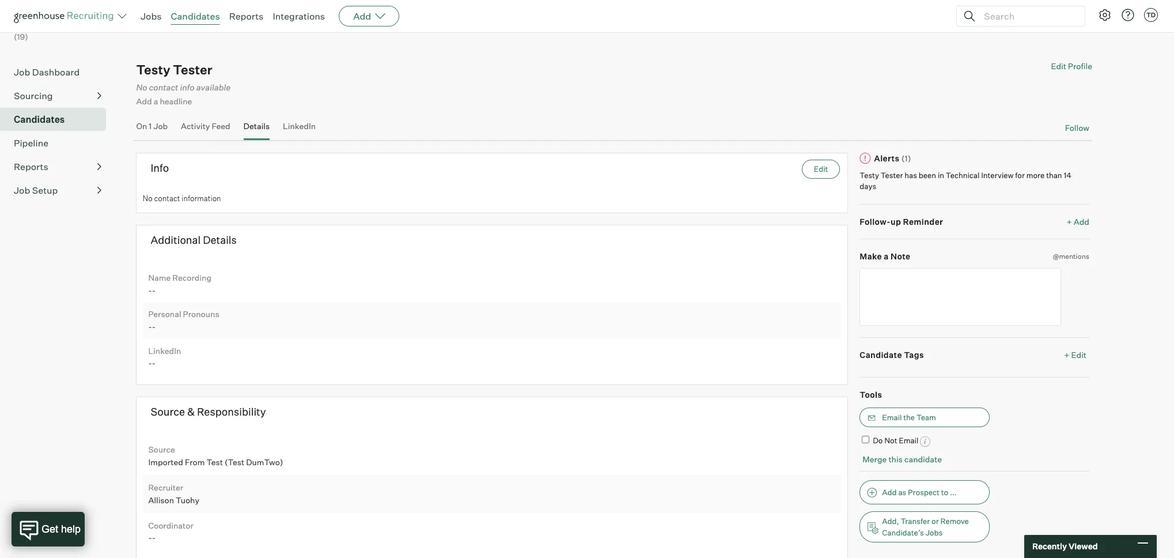Task type: vqa. For each thing, say whether or not it's contained in the screenshot.
Setup
yes



Task type: locate. For each thing, give the bounding box(es) containing it.
a left headline
[[154, 97, 158, 106]]

linkedin for linkedin --
[[148, 346, 181, 356]]

in
[[939, 171, 945, 180]]

testy
[[136, 62, 170, 77], [860, 171, 880, 180]]

to
[[942, 488, 949, 497]]

tester up info
[[173, 62, 213, 77]]

tuohy
[[176, 495, 199, 505]]

+ add
[[1067, 217, 1090, 226]]

candidates right the jobs link
[[171, 10, 220, 22]]

add,
[[883, 517, 900, 526]]

0 horizontal spatial reports
[[14, 161, 48, 172]]

contact
[[149, 83, 178, 93], [154, 194, 180, 203]]

setup
[[32, 185, 58, 196]]

contact up headline
[[149, 83, 178, 93]]

than
[[1047, 171, 1063, 180]]

1 vertical spatial source
[[148, 444, 175, 454]]

1 horizontal spatial edit
[[1052, 61, 1067, 71]]

source & responsibility
[[151, 406, 266, 418]]

allison
[[148, 495, 174, 505]]

1 vertical spatial edit
[[815, 164, 829, 174]]

td
[[1147, 11, 1157, 19]]

details
[[244, 121, 270, 131], [203, 234, 237, 246]]

job
[[1011, 7, 1027, 18], [14, 66, 30, 78], [154, 121, 168, 131], [14, 185, 30, 196]]

on
[[136, 121, 147, 131]]

reports down pipeline
[[14, 161, 48, 172]]

details right feed
[[244, 121, 270, 131]]

0 vertical spatial jobs
[[141, 10, 162, 22]]

job for job setup
[[14, 185, 30, 196]]

0 horizontal spatial tester
[[173, 62, 213, 77]]

1 vertical spatial testy
[[860, 171, 880, 180]]

0 vertical spatial edit
[[1052, 61, 1067, 71]]

tester for testy tester has been in technical interview for more than 14 days
[[881, 171, 904, 180]]

testy up the days
[[860, 171, 880, 180]]

tester down "alerts (1)"
[[881, 171, 904, 180]]

1 vertical spatial a
[[885, 252, 889, 261]]

source inside source imported from test (test dumtwo)
[[148, 444, 175, 454]]

pipeline
[[14, 137, 49, 149]]

no up on
[[136, 83, 147, 93]]

add inside testy tester no contact info available add a headline
[[136, 97, 152, 106]]

1 horizontal spatial linkedin
[[283, 121, 316, 131]]

&
[[187, 406, 195, 418]]

recruiter allison tuohy
[[148, 482, 199, 505]]

merge this candidate link
[[863, 454, 943, 464]]

on 1 job link
[[136, 121, 168, 138]]

source
[[151, 406, 185, 418], [148, 444, 175, 454]]

add
[[354, 10, 371, 22], [136, 97, 152, 106], [1075, 217, 1090, 226], [883, 488, 897, 497]]

add as prospect to ...
[[883, 488, 958, 497]]

candidate
[[860, 350, 903, 360]]

sourcing link
[[14, 89, 101, 103]]

recording
[[173, 273, 212, 282]]

testy tester has been in technical interview for more than 14 days
[[860, 171, 1072, 191]]

testy inside the testy tester has been in technical interview for more than 14 days
[[860, 171, 880, 180]]

0 vertical spatial testy
[[136, 62, 170, 77]]

1 vertical spatial contact
[[154, 194, 180, 203]]

1 vertical spatial email
[[900, 436, 919, 445]]

edit profile link
[[1052, 61, 1093, 71]]

tags
[[905, 350, 925, 360]]

edit for edit profile
[[1052, 61, 1067, 71]]

email right not
[[900, 436, 919, 445]]

0 horizontal spatial candidates link
[[14, 113, 101, 126]]

pronouns
[[183, 309, 219, 319]]

0 vertical spatial contact
[[149, 83, 178, 93]]

do not email
[[874, 436, 919, 445]]

1 horizontal spatial jobs
[[926, 528, 943, 537]]

0 vertical spatial source
[[151, 406, 185, 418]]

job left status:
[[1011, 7, 1027, 18]]

candidates down sourcing at top
[[14, 114, 65, 125]]

add inside button
[[883, 488, 897, 497]]

add inside popup button
[[354, 10, 371, 22]]

source up "imported"
[[148, 444, 175, 454]]

2 horizontal spatial edit
[[1072, 350, 1087, 360]]

0 vertical spatial tester
[[173, 62, 213, 77]]

0 vertical spatial +
[[1067, 217, 1073, 226]]

0 vertical spatial reports
[[229, 10, 264, 22]]

reports link
[[229, 10, 264, 22], [14, 160, 101, 174]]

a
[[154, 97, 158, 106], [885, 252, 889, 261]]

0 horizontal spatial linkedin
[[148, 346, 181, 356]]

0 vertical spatial a
[[154, 97, 158, 106]]

name
[[148, 273, 171, 282]]

information
[[182, 194, 221, 203]]

on 1 job
[[136, 121, 168, 131]]

additional details
[[151, 234, 237, 246]]

add button
[[339, 6, 400, 27]]

job dashboard link
[[14, 65, 101, 79]]

note
[[891, 252, 911, 261]]

contact down info
[[154, 194, 180, 203]]

1 vertical spatial reports link
[[14, 160, 101, 174]]

add as prospect to ... button
[[860, 480, 991, 505]]

test
[[207, 457, 223, 467]]

Do Not Email checkbox
[[863, 436, 870, 443]]

team
[[917, 413, 937, 422]]

0 horizontal spatial edit
[[815, 164, 829, 174]]

job up sourcing at top
[[14, 66, 30, 78]]

1 vertical spatial tester
[[881, 171, 904, 180]]

tester inside testy tester no contact info available add a headline
[[173, 62, 213, 77]]

job right 1
[[154, 121, 168, 131]]

contact inside testy tester no contact info available add a headline
[[149, 83, 178, 93]]

Search text field
[[982, 8, 1075, 25]]

follow link
[[1066, 122, 1090, 133]]

interview
[[982, 171, 1014, 180]]

1 horizontal spatial reports
[[229, 10, 264, 22]]

remove
[[941, 517, 970, 526]]

1 horizontal spatial a
[[885, 252, 889, 261]]

job left setup
[[14, 185, 30, 196]]

a inside testy tester no contact info available add a headline
[[154, 97, 158, 106]]

make
[[860, 252, 883, 261]]

pipeline link
[[14, 136, 101, 150]]

0 vertical spatial no
[[136, 83, 147, 93]]

1 vertical spatial no
[[143, 194, 153, 203]]

1 vertical spatial reports
[[14, 161, 48, 172]]

0 vertical spatial reports link
[[229, 10, 264, 22]]

edit profile
[[1052, 61, 1093, 71]]

1 vertical spatial jobs
[[926, 528, 943, 537]]

0 vertical spatial details
[[244, 121, 270, 131]]

alerts
[[875, 154, 900, 163]]

testy inside testy tester no contact info available add a headline
[[136, 62, 170, 77]]

1 horizontal spatial reports link
[[229, 10, 264, 22]]

technical
[[947, 171, 980, 180]]

source for source & responsibility
[[151, 406, 185, 418]]

1 vertical spatial linkedin
[[148, 346, 181, 356]]

candidates link down sourcing link
[[14, 113, 101, 126]]

1 horizontal spatial candidates link
[[171, 10, 220, 22]]

transfer
[[901, 517, 931, 526]]

email left the
[[883, 413, 903, 422]]

+
[[1067, 217, 1073, 226], [1065, 350, 1070, 360]]

edit
[[1052, 61, 1067, 71], [815, 164, 829, 174], [1072, 350, 1087, 360]]

source imported from test (test dumtwo)
[[148, 444, 285, 467]]

linkedin down personal pronouns --
[[148, 346, 181, 356]]

reports link down pipeline link
[[14, 160, 101, 174]]

1 vertical spatial candidates link
[[14, 113, 101, 126]]

testy up headline
[[136, 62, 170, 77]]

more
[[1027, 171, 1045, 180]]

+ for + edit
[[1065, 350, 1070, 360]]

no down info
[[143, 194, 153, 203]]

sourcing
[[14, 90, 53, 102]]

None text field
[[860, 268, 1062, 326]]

candidates link right the jobs link
[[171, 10, 220, 22]]

0 vertical spatial candidates
[[171, 10, 220, 22]]

reports link left integrations
[[229, 10, 264, 22]]

a left note
[[885, 252, 889, 261]]

reports left integrations
[[229, 10, 264, 22]]

0 vertical spatial candidates link
[[171, 10, 220, 22]]

(1)
[[902, 154, 912, 163]]

0 horizontal spatial testy
[[136, 62, 170, 77]]

tester
[[173, 62, 213, 77], [881, 171, 904, 180]]

1 vertical spatial candidates
[[14, 114, 65, 125]]

do
[[874, 436, 884, 445]]

1 vertical spatial +
[[1065, 350, 1070, 360]]

add, transfer or remove candidate's jobs
[[883, 517, 970, 537]]

details link
[[244, 121, 270, 138]]

0 horizontal spatial details
[[203, 234, 237, 246]]

add, transfer or remove candidate's jobs button
[[860, 511, 991, 543]]

dashboard
[[32, 66, 80, 78]]

source left &
[[151, 406, 185, 418]]

no inside testy tester no contact info available add a headline
[[136, 83, 147, 93]]

0 horizontal spatial a
[[154, 97, 158, 106]]

0 horizontal spatial reports link
[[14, 160, 101, 174]]

linkedin link
[[283, 121, 316, 138]]

responsibility
[[197, 406, 266, 418]]

jobs
[[141, 10, 162, 22], [926, 528, 943, 537]]

configure image
[[1099, 8, 1113, 22]]

linkedin right details link on the left top of page
[[283, 121, 316, 131]]

1 horizontal spatial testy
[[860, 171, 880, 180]]

+ edit link
[[1062, 347, 1090, 363]]

0 vertical spatial email
[[883, 413, 903, 422]]

0 vertical spatial linkedin
[[283, 121, 316, 131]]

tester inside the testy tester has been in technical interview for more than 14 days
[[881, 171, 904, 180]]

email inside button
[[883, 413, 903, 422]]

greenhouse recruiting image
[[14, 9, 118, 23]]

tools
[[860, 390, 883, 400]]

1 horizontal spatial tester
[[881, 171, 904, 180]]

details right additional
[[203, 234, 237, 246]]

make a note
[[860, 252, 911, 261]]

candidates link
[[171, 10, 220, 22], [14, 113, 101, 126]]

td button
[[1145, 8, 1159, 22]]



Task type: describe. For each thing, give the bounding box(es) containing it.
job status:
[[1011, 7, 1060, 18]]

+ for + add
[[1067, 217, 1073, 226]]

the
[[904, 413, 916, 422]]

not
[[885, 436, 898, 445]]

td button
[[1143, 6, 1161, 24]]

1
[[149, 121, 152, 131]]

1 vertical spatial details
[[203, 234, 237, 246]]

integrations link
[[273, 10, 325, 22]]

edit link
[[802, 160, 841, 179]]

(test
[[225, 457, 245, 467]]

recently
[[1033, 542, 1068, 551]]

days
[[860, 182, 877, 191]]

status:
[[1029, 7, 1060, 18]]

1 horizontal spatial details
[[244, 121, 270, 131]]

source for source imported from test (test dumtwo)
[[148, 444, 175, 454]]

this
[[889, 454, 903, 464]]

has
[[905, 171, 918, 180]]

follow
[[1066, 123, 1090, 132]]

imported
[[148, 457, 183, 467]]

as
[[899, 488, 907, 497]]

coordinator --
[[148, 520, 194, 543]]

merge
[[863, 454, 888, 464]]

viewed
[[1069, 542, 1099, 551]]

job setup link
[[14, 183, 101, 197]]

linkedin --
[[148, 346, 181, 368]]

linkedin for linkedin
[[283, 121, 316, 131]]

feed
[[212, 121, 230, 131]]

candidate
[[905, 454, 943, 464]]

additional
[[151, 234, 201, 246]]

up
[[891, 217, 902, 226]]

job setup
[[14, 185, 58, 196]]

activity feed
[[181, 121, 230, 131]]

testy for testy tester has been in technical interview for more than 14 days
[[860, 171, 880, 180]]

candidate tags
[[860, 350, 925, 360]]

0 horizontal spatial candidates
[[14, 114, 65, 125]]

@mentions
[[1054, 252, 1090, 261]]

name recording --
[[148, 273, 212, 295]]

candidate's
[[883, 528, 925, 537]]

follow-
[[860, 217, 891, 226]]

activity feed link
[[181, 121, 230, 138]]

2 vertical spatial edit
[[1072, 350, 1087, 360]]

personal
[[148, 309, 181, 319]]

recruiter
[[148, 482, 183, 492]]

job for job status:
[[1011, 7, 1027, 18]]

testy tester no contact info available add a headline
[[136, 62, 231, 106]]

+ add link
[[1067, 216, 1090, 227]]

testy for testy tester no contact info available add a headline
[[136, 62, 170, 77]]

recently viewed
[[1033, 542, 1099, 551]]

email the team
[[883, 413, 937, 422]]

jobs inside add, transfer or remove candidate's jobs
[[926, 528, 943, 537]]

or
[[932, 517, 940, 526]]

headline
[[160, 97, 192, 106]]

no contact information
[[143, 194, 221, 203]]

...
[[951, 488, 958, 497]]

job for job dashboard
[[14, 66, 30, 78]]

0 horizontal spatial jobs
[[141, 10, 162, 22]]

profile
[[1069, 61, 1093, 71]]

1 horizontal spatial candidates
[[171, 10, 220, 22]]

follow-up reminder
[[860, 217, 944, 226]]

merge this candidate
[[863, 454, 943, 464]]

edit for edit
[[815, 164, 829, 174]]

+ edit
[[1065, 350, 1087, 360]]

email the team button
[[860, 407, 991, 427]]

integrations
[[273, 10, 325, 22]]

info
[[180, 83, 195, 93]]

jobs link
[[141, 10, 162, 22]]

14
[[1065, 171, 1072, 180]]

personal pronouns --
[[148, 309, 219, 332]]

alerts (1)
[[875, 154, 912, 163]]

tester for testy tester no contact info available add a headline
[[173, 62, 213, 77]]

activity
[[181, 121, 210, 131]]

open
[[1070, 7, 1093, 18]]

@mentions link
[[1054, 251, 1090, 262]]



